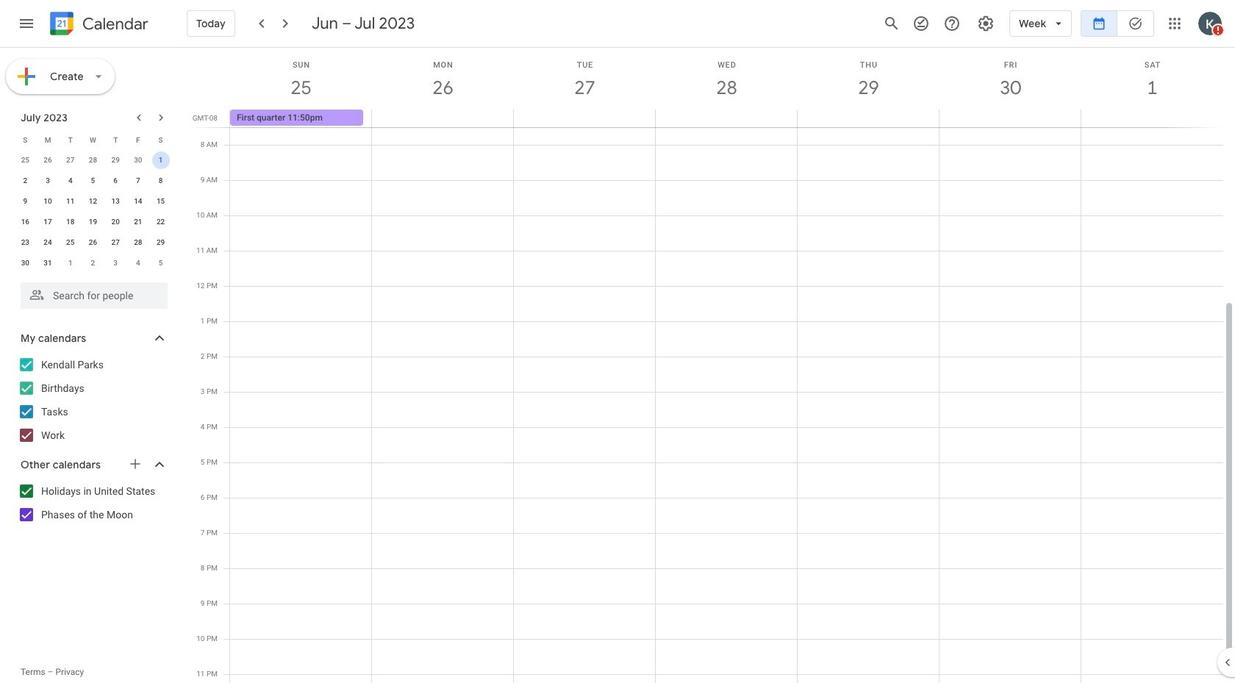 Task type: vqa. For each thing, say whether or not it's contained in the screenshot.
zone at the left top of page
no



Task type: describe. For each thing, give the bounding box(es) containing it.
26 element
[[84, 234, 102, 252]]

30 element
[[16, 255, 34, 272]]

7 element
[[129, 172, 147, 190]]

27 element
[[107, 234, 124, 252]]

20 element
[[107, 213, 124, 231]]

my calendars list
[[3, 353, 182, 447]]

23 element
[[16, 234, 34, 252]]

9 element
[[16, 193, 34, 210]]

14 element
[[129, 193, 147, 210]]

heading inside calendar 'element'
[[79, 15, 149, 33]]

22 element
[[152, 213, 170, 231]]

15 element
[[152, 193, 170, 210]]

july 2023 grid
[[14, 129, 172, 274]]

5 element
[[84, 172, 102, 190]]

17 element
[[39, 213, 57, 231]]

12 element
[[84, 193, 102, 210]]

settings menu image
[[978, 15, 995, 32]]

21 element
[[129, 213, 147, 231]]

calendar element
[[47, 9, 149, 41]]

6 element
[[107, 172, 124, 190]]

4 element
[[62, 172, 79, 190]]

august 2 element
[[84, 255, 102, 272]]

june 27 element
[[62, 152, 79, 169]]

25 element
[[62, 234, 79, 252]]

11 element
[[62, 193, 79, 210]]

28 element
[[129, 234, 147, 252]]

1 element
[[152, 152, 170, 169]]



Task type: locate. For each thing, give the bounding box(es) containing it.
row group
[[14, 150, 172, 274]]

18 element
[[62, 213, 79, 231]]

june 30 element
[[129, 152, 147, 169]]

august 1 element
[[62, 255, 79, 272]]

2 element
[[16, 172, 34, 190]]

june 25 element
[[16, 152, 34, 169]]

10 element
[[39, 193, 57, 210]]

august 5 element
[[152, 255, 170, 272]]

heading
[[79, 15, 149, 33]]

august 3 element
[[107, 255, 124, 272]]

main drawer image
[[18, 15, 35, 32]]

19 element
[[84, 213, 102, 231]]

grid
[[188, 48, 1236, 683]]

24 element
[[39, 234, 57, 252]]

add other calendars image
[[128, 457, 143, 472]]

cell inside july 2023 grid
[[150, 150, 172, 171]]

29 element
[[152, 234, 170, 252]]

june 26 element
[[39, 152, 57, 169]]

13 element
[[107, 193, 124, 210]]

16 element
[[16, 213, 34, 231]]

june 28 element
[[84, 152, 102, 169]]

Search for people text field
[[29, 282, 159, 309]]

8 element
[[152, 172, 170, 190]]

31 element
[[39, 255, 57, 272]]

3 element
[[39, 172, 57, 190]]

other calendars list
[[3, 480, 182, 527]]

june 29 element
[[107, 152, 124, 169]]

august 4 element
[[129, 255, 147, 272]]

None search field
[[0, 277, 182, 309]]

cell
[[372, 110, 514, 127], [514, 110, 656, 127], [656, 110, 798, 127], [798, 110, 940, 127], [940, 110, 1082, 127], [1082, 110, 1223, 127], [150, 150, 172, 171]]

row
[[224, 110, 1236, 127], [14, 129, 172, 150], [14, 150, 172, 171], [14, 171, 172, 191], [14, 191, 172, 212], [14, 212, 172, 232], [14, 232, 172, 253], [14, 253, 172, 274]]



